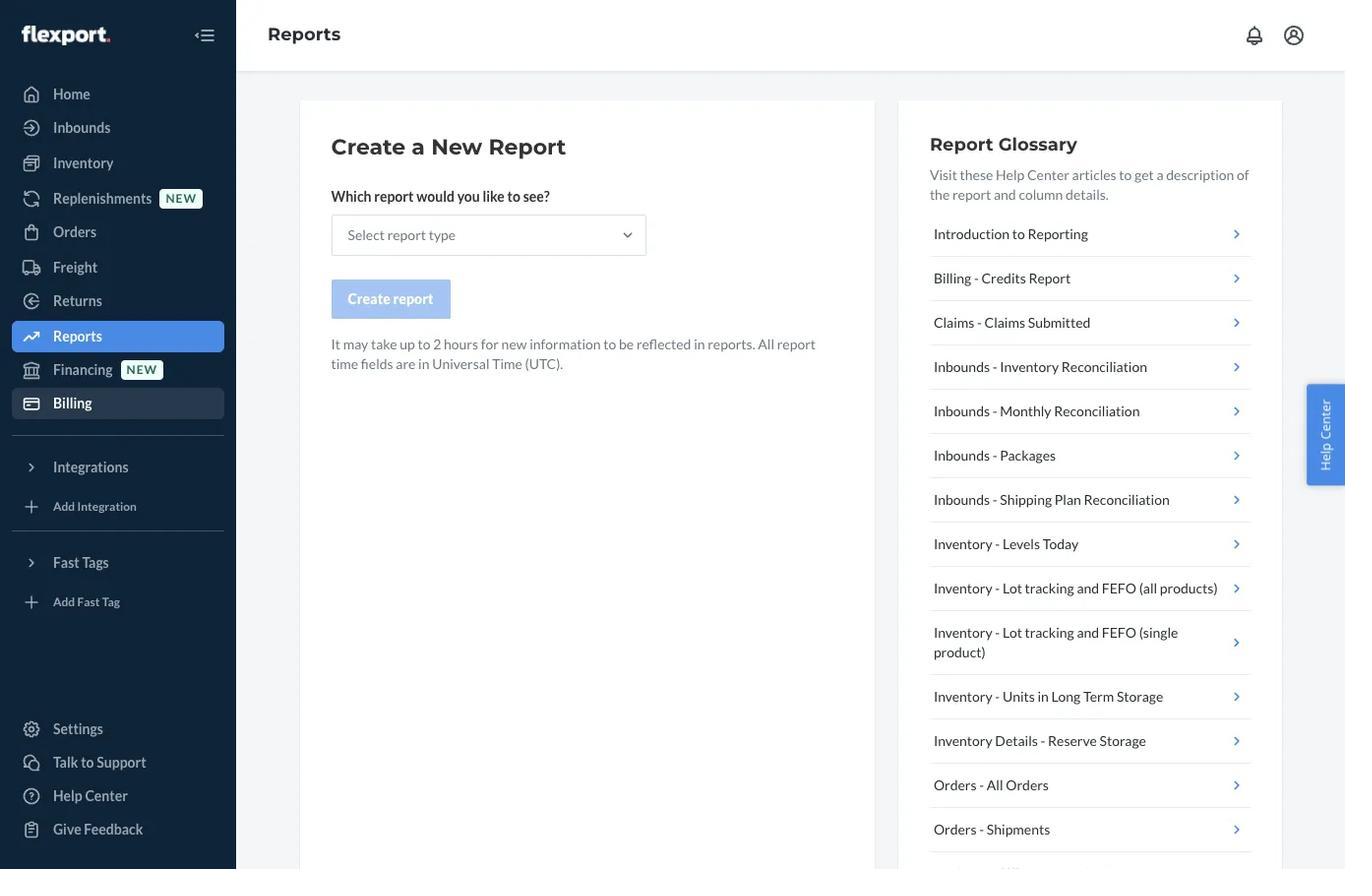 Task type: describe. For each thing, give the bounding box(es) containing it.
fefo for (single
[[1103, 624, 1137, 641]]

1 vertical spatial reports
[[53, 328, 102, 345]]

0 horizontal spatial help
[[53, 788, 82, 804]]

- for inventory - lot tracking and fefo (single product)
[[996, 624, 1001, 641]]

type
[[429, 226, 456, 243]]

introduction to reporting button
[[930, 213, 1251, 257]]

home
[[53, 86, 90, 102]]

orders for orders
[[53, 224, 97, 240]]

inventory for inventory - levels today
[[934, 536, 993, 552]]

orders for orders - all orders
[[934, 777, 977, 794]]

time
[[492, 355, 523, 372]]

flexport logo image
[[22, 25, 110, 45]]

2 claims from the left
[[985, 314, 1026, 331]]

like
[[483, 188, 505, 205]]

inbounds link
[[12, 112, 224, 144]]

term
[[1084, 688, 1115, 705]]

create for create report
[[348, 290, 391, 307]]

reconciliation for inbounds - inventory reconciliation
[[1062, 358, 1148, 375]]

1 horizontal spatial in
[[694, 336, 705, 352]]

2
[[433, 336, 441, 352]]

new inside it may take up to 2 hours for new information to be reflected in reports. all report time fields are in universal time (utc).
[[502, 336, 527, 352]]

introduction to reporting
[[934, 225, 1089, 242]]

submitted
[[1029, 314, 1091, 331]]

it
[[331, 336, 341, 352]]

orders up shipments
[[1006, 777, 1050, 794]]

close navigation image
[[193, 24, 217, 47]]

details.
[[1066, 186, 1109, 203]]

all inside button
[[987, 777, 1004, 794]]

to right like
[[508, 188, 521, 205]]

fefo for (all
[[1103, 580, 1137, 597]]

packages
[[1001, 447, 1057, 464]]

fast tags
[[53, 554, 109, 571]]

0 horizontal spatial help center
[[53, 788, 128, 804]]

shipping
[[1001, 491, 1053, 508]]

see?
[[523, 188, 550, 205]]

billing - credits report
[[934, 270, 1071, 287]]

give feedback button
[[12, 814, 224, 846]]

home link
[[12, 79, 224, 110]]

inbounds for inbounds - packages
[[934, 447, 991, 464]]

the
[[930, 186, 950, 203]]

inbounds - shipping plan reconciliation
[[934, 491, 1170, 508]]

to left be on the left top of page
[[604, 336, 617, 352]]

visit
[[930, 166, 958, 183]]

inventory - units in long term storage button
[[930, 675, 1251, 720]]

- for claims - claims submitted
[[978, 314, 983, 331]]

replenishments
[[53, 190, 152, 207]]

credits
[[982, 270, 1027, 287]]

give
[[53, 821, 81, 838]]

inbounds for inbounds
[[53, 119, 111, 136]]

and for inventory - lot tracking and fefo (all products)
[[1078, 580, 1100, 597]]

description
[[1167, 166, 1235, 183]]

billing for billing
[[53, 395, 92, 412]]

- for inbounds - monthly reconciliation
[[993, 403, 998, 419]]

products)
[[1161, 580, 1219, 597]]

to right 'talk' at the bottom left
[[81, 754, 94, 771]]

1 vertical spatial reports link
[[12, 321, 224, 352]]

inbounds for inbounds - shipping plan reconciliation
[[934, 491, 991, 508]]

inventory - lot tracking and fefo (single product) button
[[930, 611, 1251, 675]]

(all
[[1140, 580, 1158, 597]]

lot for inventory - lot tracking and fefo (single product)
[[1003, 624, 1023, 641]]

give feedback
[[53, 821, 143, 838]]

for
[[481, 336, 499, 352]]

reflected
[[637, 336, 692, 352]]

select
[[348, 226, 385, 243]]

freight
[[53, 259, 98, 276]]

be
[[619, 336, 634, 352]]

inventory - lot tracking and fefo (all products)
[[934, 580, 1219, 597]]

help center link
[[12, 781, 224, 812]]

to inside visit these help center articles to get a description of the report and column details.
[[1120, 166, 1133, 183]]

to left 2
[[418, 336, 431, 352]]

- for orders - shipments
[[980, 821, 985, 838]]

1 vertical spatial storage
[[1100, 733, 1147, 749]]

shipments
[[987, 821, 1051, 838]]

2 vertical spatial center
[[85, 788, 128, 804]]

fast tags button
[[12, 547, 224, 579]]

financing
[[53, 361, 113, 378]]

are
[[396, 355, 416, 372]]

articles
[[1073, 166, 1117, 183]]

integrations
[[53, 459, 129, 476]]

reconciliation inside button
[[1085, 491, 1170, 508]]

inbounds - packages
[[934, 447, 1057, 464]]

inventory - units in long term storage
[[934, 688, 1164, 705]]

- for inbounds - packages
[[993, 447, 998, 464]]

inventory for inventory - lot tracking and fefo (single product)
[[934, 624, 993, 641]]

support
[[97, 754, 146, 771]]

- for inbounds - inventory reconciliation
[[993, 358, 998, 375]]

introduction
[[934, 225, 1010, 242]]

settings link
[[12, 714, 224, 745]]

billing - credits report button
[[930, 257, 1251, 301]]

integration
[[77, 500, 137, 514]]

levels
[[1003, 536, 1041, 552]]

(utc).
[[525, 355, 564, 372]]

inbounds for inbounds - inventory reconciliation
[[934, 358, 991, 375]]

reserve
[[1049, 733, 1098, 749]]

inbounds - shipping plan reconciliation button
[[930, 479, 1251, 523]]

fields
[[361, 355, 393, 372]]

reporting
[[1028, 225, 1089, 242]]

inventory for inventory details - reserve storage
[[934, 733, 993, 749]]

1 horizontal spatial reports link
[[268, 24, 341, 45]]

to left the reporting
[[1013, 225, 1026, 242]]

orders - shipments
[[934, 821, 1051, 838]]

inbounds - packages button
[[930, 434, 1251, 479]]

add integration
[[53, 500, 137, 514]]

returns
[[53, 292, 102, 309]]

it may take up to 2 hours for new information to be reflected in reports. all report time fields are in universal time (utc).
[[331, 336, 816, 372]]

tags
[[82, 554, 109, 571]]

claims - claims submitted button
[[930, 301, 1251, 346]]

create for create a new report
[[331, 134, 406, 160]]

which
[[331, 188, 372, 205]]



Task type: locate. For each thing, give the bounding box(es) containing it.
reports link
[[268, 24, 341, 45], [12, 321, 224, 352]]

new up billing link
[[127, 363, 158, 378]]

1 vertical spatial a
[[1157, 166, 1164, 183]]

1 fefo from the top
[[1103, 580, 1137, 597]]

to left get on the top right of the page
[[1120, 166, 1133, 183]]

add fast tag
[[53, 595, 120, 610]]

0 vertical spatial reports link
[[268, 24, 341, 45]]

fefo
[[1103, 580, 1137, 597], [1103, 624, 1137, 641]]

reconciliation inside button
[[1062, 358, 1148, 375]]

help center inside button
[[1318, 399, 1336, 470]]

1 vertical spatial help
[[1318, 443, 1336, 470]]

and inside inventory - lot tracking and fefo (single product)
[[1078, 624, 1100, 641]]

and down inventory - levels today button on the right
[[1078, 580, 1100, 597]]

column
[[1019, 186, 1064, 203]]

0 vertical spatial add
[[53, 500, 75, 514]]

inventory left levels
[[934, 536, 993, 552]]

open notifications image
[[1244, 24, 1267, 47]]

help
[[996, 166, 1025, 183], [1318, 443, 1336, 470], [53, 788, 82, 804]]

- for orders - all orders
[[980, 777, 985, 794]]

- for inventory - levels today
[[996, 536, 1001, 552]]

claims
[[934, 314, 975, 331], [985, 314, 1026, 331]]

1 vertical spatial center
[[1318, 399, 1336, 439]]

add for add integration
[[53, 500, 75, 514]]

product)
[[934, 644, 986, 661]]

reconciliation down inbounds - packages 'button'
[[1085, 491, 1170, 508]]

2 tracking from the top
[[1026, 624, 1075, 641]]

1 vertical spatial tracking
[[1026, 624, 1075, 641]]

billing down introduction
[[934, 270, 972, 287]]

report inside button
[[1029, 270, 1071, 287]]

0 vertical spatial help
[[996, 166, 1025, 183]]

orders inside button
[[934, 821, 977, 838]]

0 vertical spatial create
[[331, 134, 406, 160]]

0 vertical spatial billing
[[934, 270, 972, 287]]

integrations button
[[12, 452, 224, 483]]

open account menu image
[[1283, 24, 1307, 47]]

take
[[371, 336, 397, 352]]

tracking down inventory - lot tracking and fefo (all products)
[[1026, 624, 1075, 641]]

inventory - lot tracking and fefo (all products) button
[[930, 567, 1251, 611]]

- left shipments
[[980, 821, 985, 838]]

and down inventory - lot tracking and fefo (all products) button at the bottom of the page
[[1078, 624, 1100, 641]]

1 vertical spatial help center
[[53, 788, 128, 804]]

help inside button
[[1318, 443, 1336, 470]]

reconciliation
[[1062, 358, 1148, 375], [1055, 403, 1141, 419], [1085, 491, 1170, 508]]

0 vertical spatial fefo
[[1103, 580, 1137, 597]]

orders for orders - shipments
[[934, 821, 977, 838]]

2 fefo from the top
[[1103, 624, 1137, 641]]

0 vertical spatial and
[[994, 186, 1017, 203]]

orders up freight
[[53, 224, 97, 240]]

of
[[1238, 166, 1250, 183]]

inventory details - reserve storage
[[934, 733, 1147, 749]]

1 vertical spatial fast
[[77, 595, 100, 610]]

2 horizontal spatial center
[[1318, 399, 1336, 439]]

0 horizontal spatial reports link
[[12, 321, 224, 352]]

lot inside inventory - lot tracking and fefo (single product)
[[1003, 624, 1023, 641]]

create inside button
[[348, 290, 391, 307]]

inventory down inventory - levels today
[[934, 580, 993, 597]]

create up which
[[331, 134, 406, 160]]

storage right reserve in the bottom of the page
[[1100, 733, 1147, 749]]

0 horizontal spatial billing
[[53, 395, 92, 412]]

1 horizontal spatial claims
[[985, 314, 1026, 331]]

- for inventory - lot tracking and fefo (all products)
[[996, 580, 1001, 597]]

- left levels
[[996, 536, 1001, 552]]

center inside button
[[1318, 399, 1336, 439]]

- left packages
[[993, 447, 998, 464]]

inbounds - monthly reconciliation
[[934, 403, 1141, 419]]

orders down orders - all orders
[[934, 821, 977, 838]]

new for financing
[[127, 363, 158, 378]]

tracking for (single
[[1026, 624, 1075, 641]]

2 vertical spatial in
[[1038, 688, 1049, 705]]

inventory - levels today
[[934, 536, 1079, 552]]

details
[[996, 733, 1039, 749]]

1 horizontal spatial center
[[1028, 166, 1070, 183]]

and
[[994, 186, 1017, 203], [1078, 580, 1100, 597], [1078, 624, 1100, 641]]

inventory link
[[12, 148, 224, 179]]

1 vertical spatial create
[[348, 290, 391, 307]]

inventory inside button
[[1001, 358, 1060, 375]]

orders up orders - shipments on the right
[[934, 777, 977, 794]]

0 vertical spatial reconciliation
[[1062, 358, 1148, 375]]

fast inside dropdown button
[[53, 554, 79, 571]]

inbounds up the inbounds - packages
[[934, 403, 991, 419]]

inbounds - inventory reconciliation button
[[930, 346, 1251, 390]]

and left column
[[994, 186, 1017, 203]]

1 vertical spatial add
[[53, 595, 75, 610]]

you
[[457, 188, 480, 205]]

0 vertical spatial all
[[758, 336, 775, 352]]

claims down billing - credits report
[[934, 314, 975, 331]]

2 add from the top
[[53, 595, 75, 610]]

inventory for inventory
[[53, 155, 114, 171]]

0 vertical spatial new
[[166, 191, 197, 206]]

billing
[[934, 270, 972, 287], [53, 395, 92, 412]]

inbounds inside button
[[934, 491, 991, 508]]

report for create a new report
[[489, 134, 567, 160]]

inbounds down claims - claims submitted
[[934, 358, 991, 375]]

1 horizontal spatial help
[[996, 166, 1025, 183]]

2 horizontal spatial report
[[1029, 270, 1071, 287]]

fefo left "(single" on the bottom right
[[1103, 624, 1137, 641]]

reconciliation down claims - claims submitted button
[[1062, 358, 1148, 375]]

lot for inventory - lot tracking and fefo (all products)
[[1003, 580, 1023, 597]]

2 vertical spatial reconciliation
[[1085, 491, 1170, 508]]

claims - claims submitted
[[934, 314, 1091, 331]]

inbounds for inbounds - monthly reconciliation
[[934, 403, 991, 419]]

2 horizontal spatial new
[[502, 336, 527, 352]]

1 vertical spatial and
[[1078, 580, 1100, 597]]

fast left the tags
[[53, 554, 79, 571]]

report up up
[[393, 290, 434, 307]]

- up inventory - units in long term storage
[[996, 624, 1001, 641]]

- inside 'button'
[[993, 447, 998, 464]]

0 horizontal spatial reports
[[53, 328, 102, 345]]

feedback
[[84, 821, 143, 838]]

report down the these on the top right of the page
[[953, 186, 992, 203]]

inbounds inside button
[[934, 403, 991, 419]]

billing for billing - credits report
[[934, 270, 972, 287]]

1 horizontal spatial reports
[[268, 24, 341, 45]]

fefo inside inventory - lot tracking and fefo (all products) button
[[1103, 580, 1137, 597]]

1 claims from the left
[[934, 314, 975, 331]]

add integration link
[[12, 491, 224, 523]]

plan
[[1055, 491, 1082, 508]]

billing link
[[12, 388, 224, 419]]

1 horizontal spatial report
[[930, 134, 994, 156]]

report down the reporting
[[1029, 270, 1071, 287]]

0 vertical spatial a
[[412, 134, 425, 160]]

1 vertical spatial new
[[502, 336, 527, 352]]

settings
[[53, 721, 103, 737]]

1 horizontal spatial new
[[166, 191, 197, 206]]

inventory down product)
[[934, 688, 993, 705]]

1 tracking from the top
[[1026, 580, 1075, 597]]

2 horizontal spatial in
[[1038, 688, 1049, 705]]

2 horizontal spatial help
[[1318, 443, 1336, 470]]

and inside visit these help center articles to get a description of the report and column details.
[[994, 186, 1017, 203]]

inbounds inside 'button'
[[934, 447, 991, 464]]

help inside visit these help center articles to get a description of the report and column details.
[[996, 166, 1025, 183]]

- for inbounds - shipping plan reconciliation
[[993, 491, 998, 508]]

these
[[961, 166, 994, 183]]

0 horizontal spatial in
[[419, 355, 430, 372]]

orders
[[53, 224, 97, 240], [934, 777, 977, 794], [1006, 777, 1050, 794], [934, 821, 977, 838]]

reconciliation inside button
[[1055, 403, 1141, 419]]

(single
[[1140, 624, 1179, 641]]

in left long
[[1038, 688, 1049, 705]]

-
[[975, 270, 979, 287], [978, 314, 983, 331], [993, 358, 998, 375], [993, 403, 998, 419], [993, 447, 998, 464], [993, 491, 998, 508], [996, 536, 1001, 552], [996, 580, 1001, 597], [996, 624, 1001, 641], [996, 688, 1001, 705], [1041, 733, 1046, 749], [980, 777, 985, 794], [980, 821, 985, 838]]

- left shipping
[[993, 491, 998, 508]]

report inside it may take up to 2 hours for new information to be reflected in reports. all report time fields are in universal time (utc).
[[778, 336, 816, 352]]

0 horizontal spatial center
[[85, 788, 128, 804]]

billing inside button
[[934, 270, 972, 287]]

- left 'monthly'
[[993, 403, 998, 419]]

tracking
[[1026, 580, 1075, 597], [1026, 624, 1075, 641]]

would
[[417, 188, 455, 205]]

time
[[331, 355, 359, 372]]

2 lot from the top
[[1003, 624, 1023, 641]]

add inside add integration link
[[53, 500, 75, 514]]

create report
[[348, 290, 434, 307]]

- up orders - shipments on the right
[[980, 777, 985, 794]]

add for add fast tag
[[53, 595, 75, 610]]

talk to support button
[[12, 747, 224, 779]]

1 lot from the top
[[1003, 580, 1023, 597]]

0 horizontal spatial all
[[758, 336, 775, 352]]

- right details
[[1041, 733, 1046, 749]]

report up see?
[[489, 134, 567, 160]]

- down claims - claims submitted
[[993, 358, 998, 375]]

inventory - lot tracking and fefo (single product)
[[934, 624, 1179, 661]]

report for billing - credits report
[[1029, 270, 1071, 287]]

center
[[1028, 166, 1070, 183], [1318, 399, 1336, 439], [85, 788, 128, 804]]

talk
[[53, 754, 78, 771]]

a
[[412, 134, 425, 160], [1157, 166, 1164, 183]]

1 horizontal spatial a
[[1157, 166, 1164, 183]]

units
[[1003, 688, 1036, 705]]

returns link
[[12, 286, 224, 317]]

hours
[[444, 336, 479, 352]]

tracking inside inventory - lot tracking and fefo (single product)
[[1026, 624, 1075, 641]]

1 vertical spatial reconciliation
[[1055, 403, 1141, 419]]

inbounds - monthly reconciliation button
[[930, 390, 1251, 434]]

orders - all orders button
[[930, 764, 1251, 808]]

lot
[[1003, 580, 1023, 597], [1003, 624, 1023, 641]]

and for inventory - lot tracking and fefo (single product)
[[1078, 624, 1100, 641]]

report for select report type
[[388, 226, 426, 243]]

create report button
[[331, 280, 451, 319]]

add left integration
[[53, 500, 75, 514]]

inventory up orders - all orders
[[934, 733, 993, 749]]

report inside visit these help center articles to get a description of the report and column details.
[[953, 186, 992, 203]]

0 vertical spatial fast
[[53, 554, 79, 571]]

in left the reports. at right top
[[694, 336, 705, 352]]

inventory for inventory - lot tracking and fefo (all products)
[[934, 580, 993, 597]]

create
[[331, 134, 406, 160], [348, 290, 391, 307]]

a inside visit these help center articles to get a description of the report and column details.
[[1157, 166, 1164, 183]]

glossary
[[999, 134, 1078, 156]]

center inside visit these help center articles to get a description of the report and column details.
[[1028, 166, 1070, 183]]

inventory inside inventory - lot tracking and fefo (single product)
[[934, 624, 993, 641]]

- down inventory - levels today
[[996, 580, 1001, 597]]

inventory details - reserve storage button
[[930, 720, 1251, 764]]

to
[[1120, 166, 1133, 183], [508, 188, 521, 205], [1013, 225, 1026, 242], [418, 336, 431, 352], [604, 336, 617, 352], [81, 754, 94, 771]]

inbounds down the inbounds - packages
[[934, 491, 991, 508]]

new up time
[[502, 336, 527, 352]]

create a new report
[[331, 134, 567, 160]]

inventory for inventory - units in long term storage
[[934, 688, 993, 705]]

report up the these on the top right of the page
[[930, 134, 994, 156]]

- down billing - credits report
[[978, 314, 983, 331]]

fefo left the (all
[[1103, 580, 1137, 597]]

in right are
[[419, 355, 430, 372]]

- for billing - credits report
[[975, 270, 979, 287]]

0 horizontal spatial claims
[[934, 314, 975, 331]]

report left type
[[388, 226, 426, 243]]

0 vertical spatial center
[[1028, 166, 1070, 183]]

orders link
[[12, 217, 224, 248]]

1 vertical spatial in
[[419, 355, 430, 372]]

2 vertical spatial new
[[127, 363, 158, 378]]

0 horizontal spatial report
[[489, 134, 567, 160]]

- for inventory - units in long term storage
[[996, 688, 1001, 705]]

new up orders link
[[166, 191, 197, 206]]

report for create report
[[393, 290, 434, 307]]

- left units
[[996, 688, 1001, 705]]

create up the may
[[348, 290, 391, 307]]

storage right 'term'
[[1117, 688, 1164, 705]]

add down fast tags
[[53, 595, 75, 610]]

all right the reports. at right top
[[758, 336, 775, 352]]

inbounds - inventory reconciliation
[[934, 358, 1148, 375]]

inbounds left packages
[[934, 447, 991, 464]]

universal
[[432, 355, 490, 372]]

1 vertical spatial billing
[[53, 395, 92, 412]]

tracking for (all
[[1026, 580, 1075, 597]]

add inside add fast tag link
[[53, 595, 75, 610]]

which report would you like to see?
[[331, 188, 550, 205]]

visit these help center articles to get a description of the report and column details.
[[930, 166, 1250, 203]]

new for replenishments
[[166, 191, 197, 206]]

and inside inventory - lot tracking and fefo (all products) button
[[1078, 580, 1100, 597]]

report inside button
[[393, 290, 434, 307]]

0 vertical spatial lot
[[1003, 580, 1023, 597]]

1 horizontal spatial help center
[[1318, 399, 1336, 470]]

0 vertical spatial tracking
[[1026, 580, 1075, 597]]

lot down inventory - levels today
[[1003, 580, 1023, 597]]

1 vertical spatial lot
[[1003, 624, 1023, 641]]

report up select report type
[[374, 188, 414, 205]]

billing down financing on the left
[[53, 395, 92, 412]]

today
[[1043, 536, 1079, 552]]

orders - all orders
[[934, 777, 1050, 794]]

tag
[[102, 595, 120, 610]]

in inside inventory - units in long term storage button
[[1038, 688, 1049, 705]]

1 vertical spatial all
[[987, 777, 1004, 794]]

- inside inventory - lot tracking and fefo (single product)
[[996, 624, 1001, 641]]

lot up units
[[1003, 624, 1023, 641]]

tracking down the 'today'
[[1026, 580, 1075, 597]]

reconciliation for inbounds - monthly reconciliation
[[1055, 403, 1141, 419]]

0 vertical spatial help center
[[1318, 399, 1336, 470]]

- left credits
[[975, 270, 979, 287]]

0 vertical spatial storage
[[1117, 688, 1164, 705]]

1 horizontal spatial all
[[987, 777, 1004, 794]]

inventory up product)
[[934, 624, 993, 641]]

fefo inside inventory - lot tracking and fefo (single product)
[[1103, 624, 1137, 641]]

reconciliation down 'inbounds - inventory reconciliation' button
[[1055, 403, 1141, 419]]

fast left the tag
[[77, 595, 100, 610]]

2 vertical spatial and
[[1078, 624, 1100, 641]]

inventory - levels today button
[[930, 523, 1251, 567]]

reports.
[[708, 336, 756, 352]]

new
[[431, 134, 483, 160]]

storage
[[1117, 688, 1164, 705], [1100, 733, 1147, 749]]

0 vertical spatial in
[[694, 336, 705, 352]]

all up orders - shipments on the right
[[987, 777, 1004, 794]]

may
[[343, 336, 368, 352]]

report for which report would you like to see?
[[374, 188, 414, 205]]

all inside it may take up to 2 hours for new information to be reflected in reports. all report time fields are in universal time (utc).
[[758, 336, 775, 352]]

0 horizontal spatial a
[[412, 134, 425, 160]]

report right the reports. at right top
[[778, 336, 816, 352]]

talk to support
[[53, 754, 146, 771]]

1 add from the top
[[53, 500, 75, 514]]

inbounds inside button
[[934, 358, 991, 375]]

0 horizontal spatial new
[[127, 363, 158, 378]]

add
[[53, 500, 75, 514], [53, 595, 75, 610]]

a right get on the top right of the page
[[1157, 166, 1164, 183]]

1 vertical spatial fefo
[[1103, 624, 1137, 641]]

inventory up 'monthly'
[[1001, 358, 1060, 375]]

inbounds
[[53, 119, 111, 136], [934, 358, 991, 375], [934, 403, 991, 419], [934, 447, 991, 464], [934, 491, 991, 508]]

inbounds down home
[[53, 119, 111, 136]]

select report type
[[348, 226, 456, 243]]

inventory up replenishments
[[53, 155, 114, 171]]

a left new
[[412, 134, 425, 160]]

1 horizontal spatial billing
[[934, 270, 972, 287]]

0 vertical spatial reports
[[268, 24, 341, 45]]

claims down credits
[[985, 314, 1026, 331]]

long
[[1052, 688, 1081, 705]]

2 vertical spatial help
[[53, 788, 82, 804]]



Task type: vqa. For each thing, say whether or not it's contained in the screenshot.
Products)
yes



